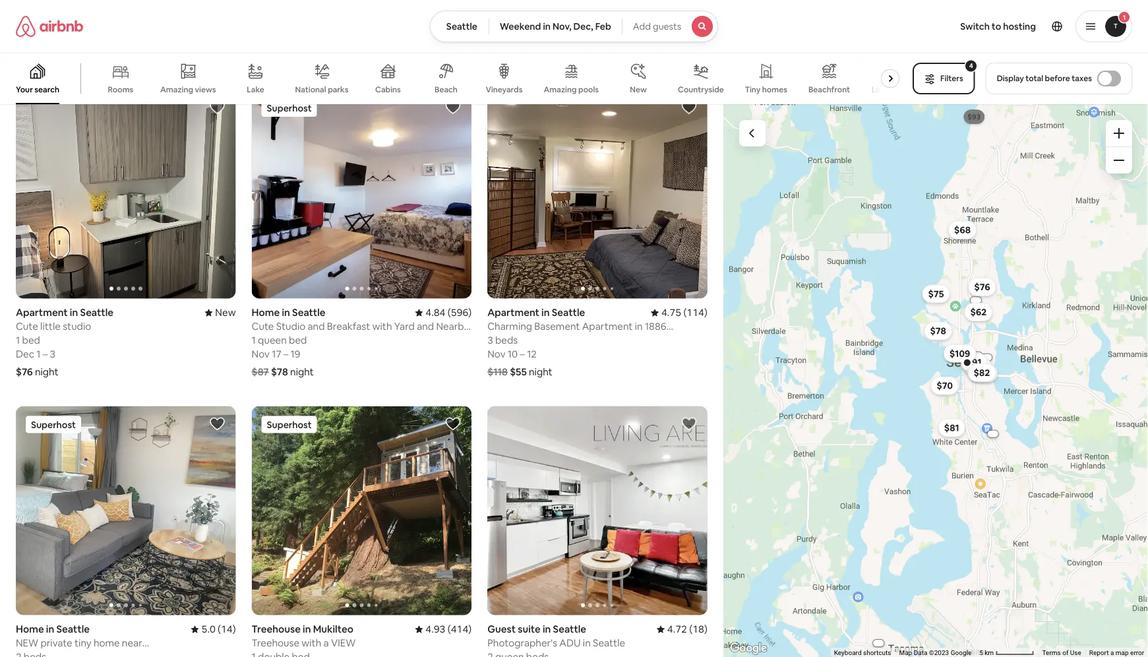Task type: describe. For each thing, give the bounding box(es) containing it.
your
[[16, 84, 33, 95]]

add guests button
[[622, 11, 719, 42]]

night inside 3 beds nov 10 – 12 $118 $55 night
[[529, 366, 553, 379]]

pools
[[579, 84, 599, 95]]

0 horizontal spatial beds
[[24, 17, 46, 30]]

$81 button
[[939, 419, 966, 437]]

treehouse in mukilteo treehouse with a view
[[252, 623, 356, 650]]

4.84
[[426, 306, 446, 319]]

nov,
[[553, 20, 572, 32]]

in inside button
[[543, 20, 551, 32]]

tiny
[[745, 84, 761, 95]]

terms of use
[[1043, 649, 1082, 657]]

apartment in seattle
[[488, 306, 585, 319]]

terms
[[1043, 649, 1061, 657]]

countryside
[[678, 84, 724, 95]]

report a map error link
[[1090, 649, 1145, 657]]

bed inside apartment in seattle cute little studio 1 bed dec 1 – 3 $76 night
[[22, 334, 40, 347]]

km
[[985, 649, 994, 657]]

1 horizontal spatial a
[[1111, 649, 1114, 657]]

group containing amazing views
[[0, 53, 909, 104]]

0 vertical spatial home
[[252, 306, 280, 319]]

5.0 out of 5 average rating,  14 reviews image
[[191, 623, 236, 636]]

google map
showing 20 stays. region
[[724, 104, 1149, 657]]

$109 button
[[944, 344, 977, 363]]

use
[[1071, 649, 1082, 657]]

1 queen bed nov 17 – 19 $87 $78 night
[[252, 334, 314, 379]]

amazing for amazing pools
[[544, 84, 577, 95]]

$118
[[488, 366, 508, 379]]

$68 button
[[949, 221, 977, 239]]

$76 inside apartment in seattle cute little studio 1 bed dec 1 – 3 $76 night
[[16, 366, 33, 379]]

1 queen bed dec 1 – 3 $70 night
[[488, 17, 543, 62]]

apartment for apartment in seattle
[[488, 306, 540, 319]]

of
[[1063, 649, 1069, 657]]

hosting
[[1004, 20, 1037, 32]]

google image
[[727, 640, 771, 657]]

4.93
[[426, 623, 446, 636]]

$68
[[955, 224, 971, 236]]

$75
[[929, 288, 944, 300]]

cabins
[[375, 84, 401, 95]]

3 inside 1 queen bed dec 1 – 3 $70 night
[[522, 31, 527, 44]]

shortcuts
[[864, 649, 892, 657]]

rooms
[[108, 84, 134, 95]]

add to wishlist: treehouse in mukilteo image
[[445, 416, 461, 432]]

your search
[[16, 84, 59, 95]]

seattle inside apartment in seattle cute little studio 1 bed dec 1 – 3 $76 night
[[80, 306, 113, 319]]

17 inside 1 queen bed nov 17 – 19 $87 $78 night
[[272, 348, 281, 361]]

switch
[[961, 20, 990, 32]]

$55 inside 3 beds nov 10 – 12 $118 $55 night
[[510, 366, 527, 379]]

$55 inside button
[[976, 367, 992, 379]]

bed for 1 queen bed dec 1 – 3 $70 night
[[525, 17, 543, 30]]

4.72 (18)
[[668, 623, 708, 636]]

keyboard
[[834, 649, 862, 657]]

$62 button
[[965, 303, 993, 321]]

amazing pools
[[544, 84, 599, 95]]

guests
[[653, 20, 682, 32]]

queen for 17
[[258, 334, 287, 347]]

profile element
[[734, 0, 1133, 53]]

$93 button
[[961, 113, 988, 120]]

display total before taxes button
[[986, 63, 1133, 94]]

$81 inside button
[[945, 422, 960, 434]]

seattle inside entire 2-beds west seattle flat 15 mins to airport 2 beds nov 17 – 19 $81 night
[[104, 3, 137, 16]]

– inside 1 queen bed nov 17 – 19 $87 $78 night
[[284, 348, 289, 361]]

$55 button
[[971, 364, 998, 383]]

0 vertical spatial $76 button
[[969, 278, 997, 296]]

$70 inside 1 queen bed dec 1 – 3 $70 night
[[488, 49, 505, 62]]

amazing for amazing views
[[160, 84, 193, 95]]

tiny homes
[[745, 84, 788, 95]]

– inside 3 beds nov 10 – 12 $118 $55 night
[[520, 348, 525, 361]]

10
[[508, 348, 518, 361]]

report a map error
[[1090, 649, 1145, 657]]

4.75
[[662, 306, 682, 319]]

2
[[16, 17, 21, 30]]

switch to hosting link
[[953, 13, 1044, 40]]

night inside 1 queen bed nov 17 – 19 $87 $78 night
[[290, 366, 314, 379]]

$87
[[252, 366, 269, 379]]

filters button
[[913, 63, 976, 94]]

national
[[295, 84, 326, 95]]

dec inside apartment in seattle cute little studio 1 bed dec 1 – 3 $76 night
[[16, 348, 34, 361]]

map
[[1116, 649, 1129, 657]]

add guests
[[633, 20, 682, 32]]

before
[[1045, 73, 1071, 83]]

$82
[[974, 367, 990, 379]]

– inside entire 2-beds west seattle flat 15 mins to airport 2 beds nov 17 – 19 $81 night
[[48, 31, 53, 44]]

seattle inside seattle button
[[447, 20, 478, 32]]

view
[[331, 637, 356, 650]]

2-
[[44, 3, 54, 16]]

vineyards
[[486, 84, 523, 95]]

national parks
[[295, 84, 349, 95]]

4.75 out of 5 average rating,  114 reviews image
[[651, 306, 708, 319]]

new place to stay image
[[205, 306, 236, 319]]

5 km
[[980, 649, 996, 657]]

google
[[951, 649, 972, 657]]

3 inside apartment in seattle cute little studio 1 bed dec 1 – 3 $76 night
[[50, 348, 55, 361]]

error
[[1131, 649, 1145, 657]]

night inside apartment in seattle cute little studio 1 bed dec 1 – 3 $76 night
[[35, 366, 58, 379]]

bed for 1 queen bed nov 17 – 19 $87 $78 night
[[289, 334, 307, 347]]

– inside 1 queen bed dec 1 – 3 $70 night
[[515, 31, 520, 44]]

homes
[[763, 84, 788, 95]]

5.0 (14)
[[202, 623, 236, 636]]

feb
[[596, 20, 612, 32]]

17 inside entire 2-beds west seattle flat 15 mins to airport 2 beds nov 17 – 19 $81 night
[[36, 31, 45, 44]]

lakefront
[[872, 84, 908, 95]]

5
[[980, 649, 983, 657]]

(14)
[[218, 623, 236, 636]]

beach
[[435, 84, 458, 95]]

0 horizontal spatial add to wishlist: home in seattle image
[[210, 416, 225, 432]]

0 horizontal spatial new
[[215, 306, 236, 319]]

mukilteo
[[313, 623, 354, 636]]

adu
[[560, 637, 581, 650]]

5.0
[[202, 623, 216, 636]]

beds inside 3 beds nov 10 – 12 $118 $55 night
[[495, 334, 518, 347]]

(18)
[[690, 623, 708, 636]]

suite
[[518, 623, 541, 636]]

add to wishlist: apartment in seattle image for 4.75 (114)
[[681, 99, 697, 115]]

keyboard shortcuts
[[834, 649, 892, 657]]



Task type: vqa. For each thing, say whether or not it's contained in the screenshot.
the right Add to wishlist: Home in Seattle icon
yes



Task type: locate. For each thing, give the bounding box(es) containing it.
3 inside 3 beds nov 10 – 12 $118 $55 night
[[488, 334, 493, 347]]

add to wishlist: apartment in seattle image
[[210, 99, 225, 115], [681, 99, 697, 115]]

$78
[[931, 325, 947, 337], [271, 366, 288, 379]]

1 vertical spatial 17
[[272, 348, 281, 361]]

17
[[36, 31, 45, 44], [272, 348, 281, 361]]

0 vertical spatial $81
[[16, 49, 32, 62]]

none search field containing seattle
[[430, 11, 719, 42]]

$78 inside button
[[931, 325, 947, 337]]

group
[[0, 53, 909, 104], [16, 90, 236, 299], [252, 90, 472, 299], [488, 90, 708, 299], [16, 406, 236, 615], [252, 406, 472, 615], [488, 406, 708, 615]]

queen inside 1 queen bed nov 17 – 19 $87 $78 night
[[258, 334, 287, 347]]

0 horizontal spatial apartment
[[16, 306, 68, 319]]

little
[[40, 320, 61, 333]]

queen for 1
[[494, 17, 523, 30]]

0 vertical spatial 3
[[522, 31, 527, 44]]

0 horizontal spatial amazing
[[160, 84, 193, 95]]

$75 button
[[923, 285, 950, 303]]

(414)
[[448, 623, 472, 636]]

queen inside 1 queen bed dec 1 – 3 $70 night
[[494, 17, 523, 30]]

apartment inside apartment in seattle cute little studio 1 bed dec 1 – 3 $76 night
[[16, 306, 68, 319]]

1 horizontal spatial 19
[[291, 348, 301, 361]]

– inside apartment in seattle cute little studio 1 bed dec 1 – 3 $76 night
[[43, 348, 48, 361]]

1 horizontal spatial amazing
[[544, 84, 577, 95]]

apartment in seattle cute little studio 1 bed dec 1 – 3 $76 night
[[16, 306, 113, 379]]

add to wishlist: apartment in seattle image down views
[[210, 99, 225, 115]]

4.72
[[668, 623, 688, 636]]

queen right seattle button
[[494, 17, 523, 30]]

night inside 1 queen bed dec 1 – 3 $70 night
[[507, 49, 531, 62]]

west
[[78, 3, 102, 16]]

dec,
[[574, 20, 594, 32]]

1 vertical spatial dec
[[16, 348, 34, 361]]

19
[[55, 31, 65, 44], [291, 348, 301, 361]]

1 horizontal spatial new
[[630, 84, 647, 95]]

0 horizontal spatial home
[[16, 623, 44, 636]]

1 horizontal spatial 3
[[488, 334, 493, 347]]

weekend
[[500, 20, 541, 32]]

$81
[[16, 49, 32, 62], [945, 422, 960, 434]]

0 vertical spatial to
[[191, 3, 201, 16]]

1 horizontal spatial 17
[[272, 348, 281, 361]]

$93
[[971, 115, 978, 119]]

apartment up the 10
[[488, 306, 540, 319]]

2 add to wishlist: apartment in seattle image from the left
[[681, 99, 697, 115]]

$62
[[971, 306, 987, 318]]

night down weekend
[[507, 49, 531, 62]]

$78 up $109 button in the right bottom of the page
[[931, 325, 947, 337]]

$81 inside entire 2-beds west seattle flat 15 mins to airport 2 beds nov 17 – 19 $81 night
[[16, 49, 32, 62]]

1 vertical spatial new
[[215, 306, 236, 319]]

$78 inside 1 queen bed nov 17 – 19 $87 $78 night
[[271, 366, 288, 379]]

night down little
[[35, 366, 58, 379]]

treehouse left with
[[252, 637, 300, 650]]

$91 button
[[961, 353, 988, 372]]

to right switch
[[992, 20, 1002, 32]]

2 horizontal spatial bed
[[525, 17, 543, 30]]

filters
[[941, 73, 964, 83]]

0 vertical spatial dec
[[488, 31, 506, 44]]

taxes
[[1072, 73, 1093, 83]]

1 horizontal spatial to
[[992, 20, 1002, 32]]

19 inside entire 2-beds west seattle flat 15 mins to airport 2 beds nov 17 – 19 $81 night
[[55, 31, 65, 44]]

4.84 out of 5 average rating,  596 reviews image
[[415, 306, 472, 319]]

2 vertical spatial 3
[[50, 348, 55, 361]]

12
[[527, 348, 537, 361]]

add to wishlist: home in seattle image
[[445, 99, 461, 115], [210, 416, 225, 432]]

0 horizontal spatial 17
[[36, 31, 45, 44]]

amazing left pools
[[544, 84, 577, 95]]

entire 2-beds west seattle flat 15 mins to airport 2 beds nov 17 – 19 $81 night
[[16, 3, 235, 62]]

0 horizontal spatial add to wishlist: apartment in seattle image
[[210, 99, 225, 115]]

new
[[630, 84, 647, 95], [215, 306, 236, 319]]

cute
[[16, 320, 38, 333]]

beds down entire
[[24, 17, 46, 30]]

$91 for $91 $76 night
[[252, 49, 268, 62]]

parks
[[328, 84, 349, 95]]

1 horizontal spatial beds
[[54, 3, 76, 16]]

beds up the 10
[[495, 334, 518, 347]]

5 km button
[[976, 648, 1039, 657]]

1 horizontal spatial $91
[[967, 356, 982, 368]]

0 vertical spatial $78
[[931, 325, 947, 337]]

apartment up little
[[16, 306, 68, 319]]

in
[[543, 20, 551, 32], [70, 306, 78, 319], [282, 306, 290, 319], [542, 306, 550, 319], [46, 623, 54, 636], [303, 623, 311, 636], [543, 623, 551, 636], [583, 637, 591, 650]]

home
[[252, 306, 280, 319], [16, 623, 44, 636]]

4.93 (414)
[[426, 623, 472, 636]]

total
[[1026, 73, 1044, 83]]

bed inside 1 queen bed nov 17 – 19 $87 $78 night
[[289, 334, 307, 347]]

2 apartment from the left
[[488, 306, 540, 319]]

1 vertical spatial 19
[[291, 348, 301, 361]]

home in seattle for left "add to wishlist: home in seattle" icon
[[16, 623, 90, 636]]

to inside profile element
[[992, 20, 1002, 32]]

night
[[34, 49, 57, 62], [289, 49, 313, 62], [507, 49, 531, 62], [35, 366, 58, 379], [290, 366, 314, 379], [529, 366, 553, 379]]

$70
[[488, 49, 505, 62], [937, 380, 953, 392]]

2 horizontal spatial beds
[[495, 334, 518, 347]]

0 vertical spatial 17
[[36, 31, 45, 44]]

guest suite in seattle photographer's adu in seattle
[[488, 623, 626, 650]]

to inside entire 2-beds west seattle flat 15 mins to airport 2 beds nov 17 – 19 $81 night
[[191, 3, 201, 16]]

1 inside dropdown button
[[1123, 13, 1126, 21]]

(114)
[[684, 306, 708, 319]]

$91
[[252, 49, 268, 62], [967, 356, 982, 368]]

beachfront
[[809, 84, 851, 95]]

guest
[[488, 623, 516, 636]]

0 horizontal spatial $55
[[510, 366, 527, 379]]

display
[[997, 73, 1024, 83]]

$82 button
[[968, 363, 996, 382]]

4.93 out of 5 average rating,  414 reviews image
[[415, 623, 472, 636]]

treehouse right (14)
[[252, 623, 301, 636]]

amazing left views
[[160, 84, 193, 95]]

1 horizontal spatial add to wishlist: home in seattle image
[[445, 99, 461, 115]]

nov
[[16, 31, 34, 44], [252, 348, 270, 361], [488, 348, 506, 361]]

1 horizontal spatial queen
[[494, 17, 523, 30]]

night down 12
[[529, 366, 553, 379]]

0 horizontal spatial bed
[[22, 334, 40, 347]]

1 vertical spatial $78
[[271, 366, 288, 379]]

1 vertical spatial treehouse
[[252, 637, 300, 650]]

views
[[195, 84, 216, 95]]

nov inside entire 2-beds west seattle flat 15 mins to airport 2 beds nov 17 – 19 $81 night
[[16, 31, 34, 44]]

1 horizontal spatial add to wishlist: apartment in seattle image
[[681, 99, 697, 115]]

2 horizontal spatial nov
[[488, 348, 506, 361]]

add to wishlist: guest suite in seattle image
[[681, 416, 697, 432]]

0 vertical spatial treehouse
[[252, 623, 301, 636]]

1 horizontal spatial bed
[[289, 334, 307, 347]]

nov down 2
[[16, 31, 34, 44]]

1 vertical spatial add to wishlist: home in seattle image
[[210, 416, 225, 432]]

$70 down '$109'
[[937, 380, 953, 392]]

3 up $118
[[488, 334, 493, 347]]

beds
[[54, 3, 76, 16], [24, 17, 46, 30], [495, 334, 518, 347]]

a left map
[[1111, 649, 1114, 657]]

a inside 'treehouse in mukilteo treehouse with a view'
[[324, 637, 329, 650]]

night right '$87'
[[290, 366, 314, 379]]

1 horizontal spatial apartment
[[488, 306, 540, 319]]

1 vertical spatial $76 button
[[965, 358, 993, 376]]

switch to hosting
[[961, 20, 1037, 32]]

bed inside 1 queen bed dec 1 – 3 $70 night
[[525, 17, 543, 30]]

beds left the west on the left of page
[[54, 3, 76, 16]]

amazing
[[160, 84, 193, 95], [544, 84, 577, 95]]

1 vertical spatial 3
[[488, 334, 493, 347]]

0 horizontal spatial home in seattle
[[16, 623, 90, 636]]

None search field
[[430, 11, 719, 42]]

zoom out image
[[1114, 155, 1125, 166]]

0 horizontal spatial queen
[[258, 334, 287, 347]]

0 vertical spatial home in seattle
[[252, 306, 326, 319]]

$78 button
[[925, 322, 953, 340]]

nov left the 10
[[488, 348, 506, 361]]

0 vertical spatial add to wishlist: home in seattle image
[[445, 99, 461, 115]]

nov up '$87'
[[252, 348, 270, 361]]

1 horizontal spatial home in seattle
[[252, 306, 326, 319]]

add
[[633, 20, 651, 32]]

night inside entire 2-beds west seattle flat 15 mins to airport 2 beds nov 17 – 19 $81 night
[[34, 49, 57, 62]]

4.75 (114)
[[662, 306, 708, 319]]

0 horizontal spatial $70
[[488, 49, 505, 62]]

map
[[899, 649, 912, 657]]

$70 up vineyards
[[488, 49, 505, 62]]

4.72 out of 5 average rating,  18 reviews image
[[657, 623, 708, 636]]

add to wishlist: apartment in seattle image down countryside
[[681, 99, 697, 115]]

0 vertical spatial $91
[[252, 49, 268, 62]]

1 vertical spatial to
[[992, 20, 1002, 32]]

in inside 'treehouse in mukilteo treehouse with a view'
[[303, 623, 311, 636]]

0 horizontal spatial dec
[[16, 348, 34, 361]]

2 horizontal spatial 3
[[522, 31, 527, 44]]

in inside apartment in seattle cute little studio 1 bed dec 1 – 3 $76 night
[[70, 306, 78, 319]]

1 apartment from the left
[[16, 306, 68, 319]]

1 vertical spatial $91
[[967, 356, 982, 368]]

1 vertical spatial $70
[[937, 380, 953, 392]]

1 vertical spatial queen
[[258, 334, 287, 347]]

1 add to wishlist: apartment in seattle image from the left
[[210, 99, 225, 115]]

0 vertical spatial beds
[[54, 3, 76, 16]]

$91 inside button
[[967, 356, 982, 368]]

1 horizontal spatial dec
[[488, 31, 506, 44]]

add to wishlist: apartment in seattle image for new
[[210, 99, 225, 115]]

airport
[[203, 3, 235, 16]]

seattle
[[104, 3, 137, 16], [447, 20, 478, 32], [80, 306, 113, 319], [292, 306, 326, 319], [552, 306, 585, 319], [56, 623, 90, 636], [553, 623, 587, 636], [593, 637, 626, 650]]

dec up vineyards
[[488, 31, 506, 44]]

display total before taxes
[[997, 73, 1093, 83]]

$81 down 2
[[16, 49, 32, 62]]

amazing views
[[160, 84, 216, 95]]

apartment for apartment in seattle cute little studio 1 bed dec 1 – 3 $76 night
[[16, 306, 68, 319]]

2 vertical spatial beds
[[495, 334, 518, 347]]

data
[[914, 649, 928, 657]]

1 vertical spatial $81
[[945, 422, 960, 434]]

zoom in image
[[1114, 128, 1125, 139]]

night up national
[[289, 49, 313, 62]]

nov inside 1 queen bed nov 17 – 19 $87 $78 night
[[252, 348, 270, 361]]

1 horizontal spatial $81
[[945, 422, 960, 434]]

dec
[[488, 31, 506, 44], [16, 348, 34, 361]]

to right mins
[[191, 3, 201, 16]]

15
[[156, 3, 166, 16]]

0 vertical spatial 19
[[55, 31, 65, 44]]

4
[[970, 61, 974, 70]]

0 vertical spatial new
[[630, 84, 647, 95]]

$70 button
[[931, 377, 959, 395]]

$55
[[510, 366, 527, 379], [976, 367, 992, 379]]

home in seattle for rightmost "add to wishlist: home in seattle" icon
[[252, 306, 326, 319]]

mins
[[168, 3, 189, 16]]

night up search on the top left of the page
[[34, 49, 57, 62]]

1 treehouse from the top
[[252, 623, 301, 636]]

photographer's
[[488, 637, 558, 650]]

0 horizontal spatial 3
[[50, 348, 55, 361]]

queen up '$87'
[[258, 334, 287, 347]]

map data ©2023 google
[[899, 649, 972, 657]]

1 vertical spatial home
[[16, 623, 44, 636]]

0 horizontal spatial nov
[[16, 31, 34, 44]]

1 horizontal spatial $70
[[937, 380, 953, 392]]

keyboard shortcuts button
[[834, 648, 892, 657]]

1 horizontal spatial $55
[[976, 367, 992, 379]]

report
[[1090, 649, 1109, 657]]

1 inside 1 queen bed nov 17 – 19 $87 $78 night
[[252, 334, 256, 347]]

$78 right '$87'
[[271, 366, 288, 379]]

$81 down $70 button
[[945, 422, 960, 434]]

19 inside 1 queen bed nov 17 – 19 $87 $78 night
[[291, 348, 301, 361]]

1 vertical spatial home in seattle
[[16, 623, 90, 636]]

2 treehouse from the top
[[252, 637, 300, 650]]

0 vertical spatial queen
[[494, 17, 523, 30]]

search
[[35, 84, 59, 95]]

dec inside 1 queen bed dec 1 – 3 $70 night
[[488, 31, 506, 44]]

0 horizontal spatial a
[[324, 637, 329, 650]]

(596)
[[448, 306, 472, 319]]

a right with
[[324, 637, 329, 650]]

0 horizontal spatial $91
[[252, 49, 268, 62]]

weekend in nov, dec, feb
[[500, 20, 612, 32]]

0 vertical spatial $70
[[488, 49, 505, 62]]

0 horizontal spatial to
[[191, 3, 201, 16]]

3
[[522, 31, 527, 44], [488, 334, 493, 347], [50, 348, 55, 361]]

nov inside 3 beds nov 10 – 12 $118 $55 night
[[488, 348, 506, 361]]

0 horizontal spatial 19
[[55, 31, 65, 44]]

0 horizontal spatial $78
[[271, 366, 288, 379]]

1 horizontal spatial nov
[[252, 348, 270, 361]]

3 left the nov, in the left top of the page
[[522, 31, 527, 44]]

$70 inside $70 button
[[937, 380, 953, 392]]

$109
[[950, 348, 971, 359]]

1 horizontal spatial home
[[252, 306, 280, 319]]

1 horizontal spatial $78
[[931, 325, 947, 337]]

$76
[[270, 49, 287, 62], [975, 281, 991, 293], [971, 361, 987, 373], [16, 366, 33, 379]]

3 down little
[[50, 348, 55, 361]]

dec down cute
[[16, 348, 34, 361]]

seattle button
[[430, 11, 489, 42]]

0 horizontal spatial $81
[[16, 49, 32, 62]]

©2023
[[929, 649, 949, 657]]

1 vertical spatial beds
[[24, 17, 46, 30]]

3 beds nov 10 – 12 $118 $55 night
[[488, 334, 553, 379]]

$91 for $91
[[967, 356, 982, 368]]

$91 $76 night
[[252, 49, 313, 62]]



